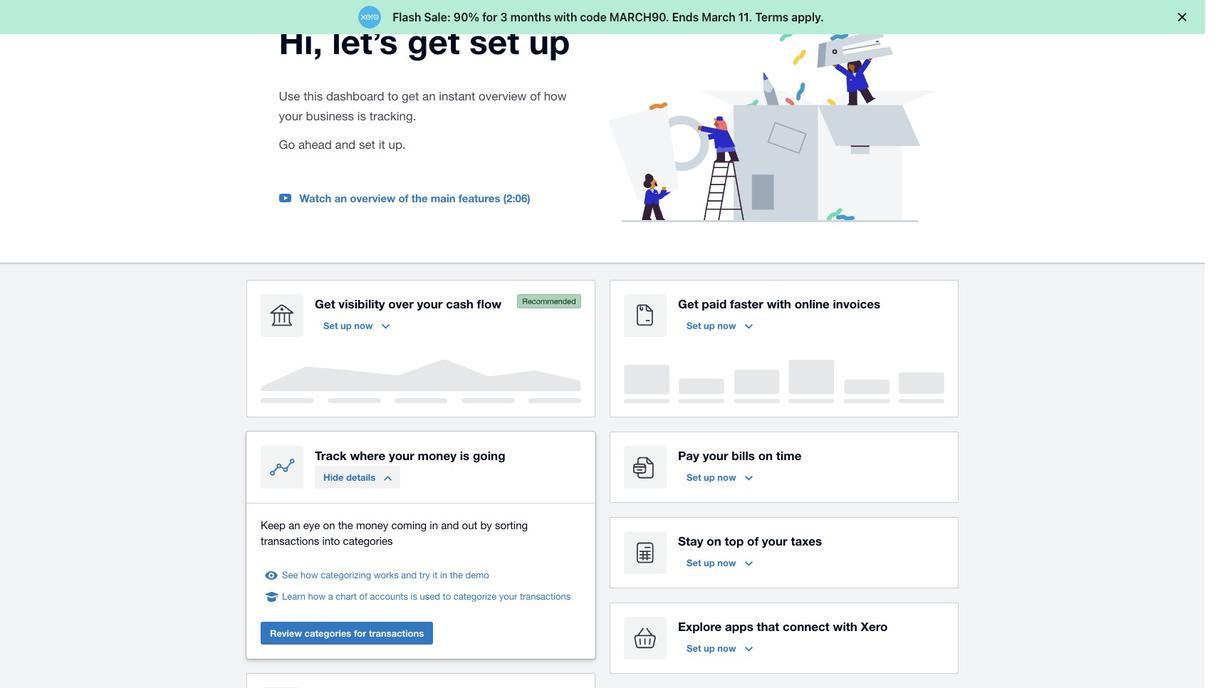 Task type: locate. For each thing, give the bounding box(es) containing it.
0 vertical spatial how
[[544, 89, 567, 104]]

set
[[323, 320, 338, 331], [687, 320, 701, 331], [687, 471, 701, 483], [687, 557, 701, 568], [687, 642, 701, 654]]

1 get from the left
[[315, 296, 335, 311]]

of inside use this dashboard to get an instant overview of how your business is tracking.
[[530, 89, 541, 104]]

flow
[[477, 296, 502, 311]]

stay on top of your taxes
[[678, 533, 822, 548]]

0 vertical spatial overview
[[479, 89, 527, 104]]

explore
[[678, 619, 722, 634]]

how for see how categorizing works and try it in the demo
[[301, 570, 318, 580]]

0 vertical spatial to
[[388, 89, 398, 104]]

it left up.
[[379, 138, 385, 152]]

overview inside use this dashboard to get an instant overview of how your business is tracking.
[[479, 89, 527, 104]]

1 vertical spatial transactions
[[520, 591, 571, 602]]

your
[[279, 109, 303, 123], [417, 296, 443, 311], [389, 448, 415, 463], [703, 448, 729, 463], [762, 533, 788, 548], [499, 591, 517, 602]]

1 vertical spatial to
[[443, 591, 451, 602]]

try
[[419, 570, 430, 580]]

is down dashboard
[[357, 109, 366, 123]]

set up now button down paid at the top right of page
[[678, 314, 761, 337]]

0 horizontal spatial money
[[356, 519, 388, 531]]

0 vertical spatial it
[[379, 138, 385, 152]]

set down explore
[[687, 642, 701, 654]]

now down pay your bills on time at the bottom right of the page
[[718, 471, 736, 483]]

2 horizontal spatial an
[[422, 89, 436, 104]]

of
[[530, 89, 541, 104], [399, 192, 409, 205], [747, 533, 759, 548], [359, 591, 368, 602]]

your down use
[[279, 109, 303, 123]]

0 vertical spatial transactions
[[261, 535, 319, 547]]

dialog
[[0, 0, 1205, 34]]

taxes icon image
[[624, 531, 667, 574]]

set down stay
[[687, 557, 701, 568]]

how inside use this dashboard to get an instant overview of how your business is tracking.
[[544, 89, 567, 104]]

now down paid at the top right of page
[[718, 320, 736, 331]]

0 vertical spatial with
[[767, 296, 791, 311]]

invoices icon image
[[624, 294, 667, 337]]

0 vertical spatial in
[[430, 519, 438, 531]]

track money icon image
[[261, 446, 303, 488]]

accounts
[[370, 591, 408, 602]]

categorizing
[[321, 570, 371, 580]]

set
[[469, 21, 520, 61], [359, 138, 375, 152]]

hide
[[323, 471, 344, 483]]

connect
[[783, 619, 830, 634]]

track
[[315, 448, 347, 463]]

the up 'into'
[[338, 519, 353, 531]]

apps
[[725, 619, 754, 634]]

0 horizontal spatial overview
[[350, 192, 396, 205]]

on up 'into'
[[323, 519, 335, 531]]

now
[[354, 320, 373, 331], [718, 320, 736, 331], [718, 471, 736, 483], [718, 557, 736, 568], [718, 642, 736, 654]]

2 horizontal spatial is
[[460, 448, 470, 463]]

0 vertical spatial the
[[412, 192, 428, 205]]

0 horizontal spatial in
[[430, 519, 438, 531]]

transactions inside "button"
[[369, 627, 424, 639]]

2 vertical spatial transactions
[[369, 627, 424, 639]]

in for and
[[430, 519, 438, 531]]

1 vertical spatial with
[[833, 619, 858, 634]]

0 horizontal spatial transactions
[[261, 535, 319, 547]]

transactions right categorize
[[520, 591, 571, 602]]

the left main at the top left
[[412, 192, 428, 205]]

set right banking icon
[[323, 320, 338, 331]]

recommended icon image
[[517, 294, 581, 308]]

and
[[335, 138, 356, 152], [441, 519, 459, 531], [401, 570, 417, 580]]

2 vertical spatial the
[[450, 570, 463, 580]]

where
[[350, 448, 386, 463]]

0 horizontal spatial an
[[289, 519, 300, 531]]

in
[[430, 519, 438, 531], [440, 570, 447, 580]]

1 vertical spatial get
[[402, 89, 419, 104]]

watch an overview of the main features (2:06) button
[[300, 192, 531, 205]]

invoices preview bar graph image
[[624, 360, 945, 403]]

1 vertical spatial overview
[[350, 192, 396, 205]]

money
[[418, 448, 457, 463], [356, 519, 388, 531]]

see how categorizing works and try it in the demo link
[[282, 568, 489, 582]]

is
[[357, 109, 366, 123], [460, 448, 470, 463], [411, 591, 417, 602]]

get paid faster with online invoices
[[678, 296, 881, 311]]

1 vertical spatial on
[[323, 519, 335, 531]]

1 vertical spatial set
[[359, 138, 375, 152]]

0 vertical spatial on
[[759, 448, 773, 463]]

transactions
[[261, 535, 319, 547], [520, 591, 571, 602], [369, 627, 424, 639]]

an right "watch"
[[335, 192, 347, 205]]

is left going
[[460, 448, 470, 463]]

your right categorize
[[499, 591, 517, 602]]

and inside keep an eye on the money coming in and out by sorting transactions into categories
[[441, 519, 459, 531]]

get
[[315, 296, 335, 311], [678, 296, 699, 311]]

set for get
[[469, 21, 520, 61]]

2 vertical spatial an
[[289, 519, 300, 531]]

your left taxes
[[762, 533, 788, 548]]

1 vertical spatial in
[[440, 570, 447, 580]]

set up now button down pay your bills on time at the bottom right of the page
[[678, 466, 761, 488]]

up for get
[[704, 320, 715, 331]]

0 horizontal spatial the
[[338, 519, 353, 531]]

it
[[379, 138, 385, 152], [433, 570, 438, 580]]

overview right "watch"
[[350, 192, 396, 205]]

hi, let's get set up
[[279, 21, 570, 61]]

1 horizontal spatial in
[[440, 570, 447, 580]]

set up now down explore
[[687, 642, 736, 654]]

set up now button for pay
[[678, 466, 761, 488]]

up
[[529, 21, 570, 61], [341, 320, 352, 331], [704, 320, 715, 331], [704, 471, 715, 483], [704, 557, 715, 568], [704, 642, 715, 654]]

an left the instant
[[422, 89, 436, 104]]

with left xero
[[833, 619, 858, 634]]

set down the pay
[[687, 471, 701, 483]]

main
[[431, 192, 456, 205]]

set up now down stay
[[687, 557, 736, 568]]

transactions down keep
[[261, 535, 319, 547]]

in right try
[[440, 570, 447, 580]]

transactions inside keep an eye on the money coming in and out by sorting transactions into categories
[[261, 535, 319, 547]]

it right try
[[433, 570, 438, 580]]

eye
[[303, 519, 320, 531]]

up for stay
[[704, 557, 715, 568]]

2 vertical spatial on
[[707, 533, 722, 548]]

0 horizontal spatial set
[[359, 138, 375, 152]]

set up now for explore
[[687, 642, 736, 654]]

see how categorizing works and try it in the demo
[[282, 570, 489, 580]]

get visibility over your cash flow
[[315, 296, 502, 311]]

1 horizontal spatial an
[[335, 192, 347, 205]]

2 horizontal spatial on
[[759, 448, 773, 463]]

to inside use this dashboard to get an instant overview of how your business is tracking.
[[388, 89, 398, 104]]

set up now
[[323, 320, 373, 331], [687, 320, 736, 331], [687, 471, 736, 483], [687, 557, 736, 568], [687, 642, 736, 654]]

on left top
[[707, 533, 722, 548]]

get up tracking. on the top of the page
[[402, 89, 419, 104]]

0 vertical spatial categories
[[343, 535, 393, 547]]

set right invoices icon
[[687, 320, 701, 331]]

set up now button for get
[[678, 314, 761, 337]]

2 horizontal spatial and
[[441, 519, 459, 531]]

2 vertical spatial how
[[308, 591, 326, 602]]

categories right 'into'
[[343, 535, 393, 547]]

money left coming
[[356, 519, 388, 531]]

1 horizontal spatial get
[[678, 296, 699, 311]]

1 horizontal spatial and
[[401, 570, 417, 580]]

on inside keep an eye on the money coming in and out by sorting transactions into categories
[[323, 519, 335, 531]]

2 vertical spatial and
[[401, 570, 417, 580]]

hide details
[[323, 471, 376, 483]]

1 vertical spatial an
[[335, 192, 347, 205]]

up for pay
[[704, 471, 715, 483]]

online
[[795, 296, 830, 311]]

chart
[[336, 591, 357, 602]]

0 vertical spatial set
[[469, 21, 520, 61]]

an for money
[[289, 519, 300, 531]]

get left visibility
[[315, 296, 335, 311]]

to up tracking. on the top of the page
[[388, 89, 398, 104]]

1 vertical spatial and
[[441, 519, 459, 531]]

banking preview line graph image
[[261, 360, 581, 403]]

tracking.
[[370, 109, 416, 123]]

on right bills
[[759, 448, 773, 463]]

1 horizontal spatial set
[[469, 21, 520, 61]]

in right coming
[[430, 519, 438, 531]]

on
[[759, 448, 773, 463], [323, 519, 335, 531], [707, 533, 722, 548]]

0 horizontal spatial is
[[357, 109, 366, 123]]

0 horizontal spatial to
[[388, 89, 398, 104]]

explore apps that connect with xero
[[678, 619, 888, 634]]

set up now button down top
[[678, 551, 761, 574]]

0 horizontal spatial get
[[315, 296, 335, 311]]

overview
[[479, 89, 527, 104], [350, 192, 396, 205]]

0 horizontal spatial it
[[379, 138, 385, 152]]

learn
[[282, 591, 306, 602]]

into
[[322, 535, 340, 547]]

1 vertical spatial categories
[[305, 627, 351, 639]]

1 vertical spatial how
[[301, 570, 318, 580]]

cash
[[446, 296, 474, 311]]

1 vertical spatial it
[[433, 570, 438, 580]]

1 horizontal spatial is
[[411, 591, 417, 602]]

review
[[270, 627, 302, 639]]

set up now button
[[315, 314, 398, 337], [678, 314, 761, 337], [678, 466, 761, 488], [678, 551, 761, 574], [678, 637, 761, 659]]

2 get from the left
[[678, 296, 699, 311]]

go ahead and set it up.
[[279, 138, 406, 152]]

0 vertical spatial an
[[422, 89, 436, 104]]

1 horizontal spatial the
[[412, 192, 428, 205]]

and right ahead
[[335, 138, 356, 152]]

set up the instant
[[469, 21, 520, 61]]

review categories for transactions
[[270, 627, 424, 639]]

get left paid at the top right of page
[[678, 296, 699, 311]]

get up the instant
[[407, 21, 460, 61]]

go
[[279, 138, 295, 152]]

in inside keep an eye on the money coming in and out by sorting transactions into categories
[[430, 519, 438, 531]]

is inside use this dashboard to get an instant overview of how your business is tracking.
[[357, 109, 366, 123]]

let's
[[332, 21, 398, 61]]

set for explore
[[687, 642, 701, 654]]

to right used
[[443, 591, 451, 602]]

your right the where
[[389, 448, 415, 463]]

the inside keep an eye on the money coming in and out by sorting transactions into categories
[[338, 519, 353, 531]]

set left up.
[[359, 138, 375, 152]]

0 vertical spatial get
[[407, 21, 460, 61]]

and left out
[[441, 519, 459, 531]]

1 vertical spatial the
[[338, 519, 353, 531]]

now down apps
[[718, 642, 736, 654]]

set up now button down explore
[[678, 637, 761, 659]]

1 vertical spatial money
[[356, 519, 388, 531]]

watch
[[300, 192, 332, 205]]

an left eye
[[289, 519, 300, 531]]

now for stay
[[718, 557, 736, 568]]

add-ons icon image
[[624, 617, 667, 659]]

learn how a chart of accounts is used to categorize your transactions link
[[282, 590, 571, 604]]

1 horizontal spatial transactions
[[369, 627, 424, 639]]

set up now for get
[[687, 320, 736, 331]]

an
[[422, 89, 436, 104], [335, 192, 347, 205], [289, 519, 300, 531]]

overview right the instant
[[479, 89, 527, 104]]

paid
[[702, 296, 727, 311]]

set for stay
[[687, 557, 701, 568]]

with right faster at the top of the page
[[767, 296, 791, 311]]

get
[[407, 21, 460, 61], [402, 89, 419, 104]]

use
[[279, 89, 300, 104]]

in for the
[[440, 570, 447, 580]]

1 horizontal spatial overview
[[479, 89, 527, 104]]

0 horizontal spatial and
[[335, 138, 356, 152]]

2 vertical spatial is
[[411, 591, 417, 602]]

is left used
[[411, 591, 417, 602]]

pay your bills on time
[[678, 448, 802, 463]]

0 horizontal spatial on
[[323, 519, 335, 531]]

money left going
[[418, 448, 457, 463]]

now down top
[[718, 557, 736, 568]]

set up now down the pay
[[687, 471, 736, 483]]

how
[[544, 89, 567, 104], [301, 570, 318, 580], [308, 591, 326, 602]]

the
[[412, 192, 428, 205], [338, 519, 353, 531], [450, 570, 463, 580]]

set for and
[[359, 138, 375, 152]]

an inside keep an eye on the money coming in and out by sorting transactions into categories
[[289, 519, 300, 531]]

set up now down paid at the top right of page
[[687, 320, 736, 331]]

hi,
[[279, 21, 323, 61]]

get inside use this dashboard to get an instant overview of how your business is tracking.
[[402, 89, 419, 104]]

1 horizontal spatial money
[[418, 448, 457, 463]]

categories
[[343, 535, 393, 547], [305, 627, 351, 639]]

an inside use this dashboard to get an instant overview of how your business is tracking.
[[422, 89, 436, 104]]

1 horizontal spatial to
[[443, 591, 451, 602]]

on for time
[[759, 448, 773, 463]]

pay
[[678, 448, 700, 463]]

now down visibility
[[354, 320, 373, 331]]

0 vertical spatial is
[[357, 109, 366, 123]]

and left try
[[401, 570, 417, 580]]

the left demo
[[450, 570, 463, 580]]

your right the pay
[[703, 448, 729, 463]]

transactions right for
[[369, 627, 424, 639]]

categories left for
[[305, 627, 351, 639]]

0 vertical spatial and
[[335, 138, 356, 152]]

set up now down visibility
[[323, 320, 373, 331]]



Task type: vqa. For each thing, say whether or not it's contained in the screenshot.
the Hide
yes



Task type: describe. For each thing, give the bounding box(es) containing it.
works
[[374, 570, 399, 580]]

demo
[[466, 570, 489, 580]]

2 horizontal spatial the
[[450, 570, 463, 580]]

set up now button for stay
[[678, 551, 761, 574]]

set up now button down visibility
[[315, 314, 398, 337]]

features
[[459, 192, 500, 205]]

going
[[473, 448, 506, 463]]

categories inside "button"
[[305, 627, 351, 639]]

get for get paid faster with online invoices
[[678, 296, 699, 311]]

set for pay
[[687, 471, 701, 483]]

set up now for pay
[[687, 471, 736, 483]]

set up now button for explore
[[678, 637, 761, 659]]

stay
[[678, 533, 704, 548]]

invoices
[[833, 296, 881, 311]]

banking icon image
[[261, 294, 303, 337]]

get for get visibility over your cash flow
[[315, 296, 335, 311]]

sorting
[[495, 519, 528, 531]]

categories inside keep an eye on the money coming in and out by sorting transactions into categories
[[343, 535, 393, 547]]

1 horizontal spatial on
[[707, 533, 722, 548]]

over
[[388, 296, 414, 311]]

taxes
[[791, 533, 822, 548]]

the for main
[[412, 192, 428, 205]]

time
[[776, 448, 802, 463]]

keep an eye on the money coming in and out by sorting transactions into categories
[[261, 519, 528, 547]]

1 horizontal spatial with
[[833, 619, 858, 634]]

your right over
[[417, 296, 443, 311]]

this
[[304, 89, 323, 104]]

learn how a chart of accounts is used to categorize your transactions
[[282, 591, 571, 602]]

on for the
[[323, 519, 335, 531]]

track where your money is going
[[315, 448, 506, 463]]

for
[[354, 627, 366, 639]]

money inside keep an eye on the money coming in and out by sorting transactions into categories
[[356, 519, 388, 531]]

now for get
[[718, 320, 736, 331]]

used
[[420, 591, 440, 602]]

review categories for transactions button
[[261, 622, 433, 644]]

that
[[757, 619, 780, 634]]

1 vertical spatial is
[[460, 448, 470, 463]]

0 vertical spatial money
[[418, 448, 457, 463]]

xero
[[861, 619, 888, 634]]

bills
[[732, 448, 755, 463]]

set up now for stay
[[687, 557, 736, 568]]

business
[[306, 109, 354, 123]]

visibility
[[339, 296, 385, 311]]

up.
[[389, 138, 406, 152]]

out
[[462, 519, 478, 531]]

instant
[[439, 89, 475, 104]]

keep
[[261, 519, 286, 531]]

by
[[481, 519, 492, 531]]

faster
[[730, 296, 764, 311]]

up for explore
[[704, 642, 715, 654]]

how for learn how a chart of accounts is used to categorize your transactions
[[308, 591, 326, 602]]

set for get
[[687, 320, 701, 331]]

2 horizontal spatial transactions
[[520, 591, 571, 602]]

1 horizontal spatial it
[[433, 570, 438, 580]]

(2:06)
[[503, 192, 531, 205]]

coming
[[391, 519, 427, 531]]

your inside use this dashboard to get an instant overview of how your business is tracking.
[[279, 109, 303, 123]]

use this dashboard to get an instant overview of how your business is tracking.
[[279, 89, 567, 123]]

bills icon image
[[624, 446, 667, 488]]

a
[[328, 591, 333, 602]]

0 horizontal spatial with
[[767, 296, 791, 311]]

see
[[282, 570, 298, 580]]

the for money
[[338, 519, 353, 531]]

ahead
[[298, 138, 332, 152]]

hide details button
[[315, 466, 400, 488]]

now for pay
[[718, 471, 736, 483]]

watch an overview of the main features (2:06)
[[300, 192, 531, 205]]

details
[[346, 471, 376, 483]]

categorize
[[454, 591, 497, 602]]

an for main
[[335, 192, 347, 205]]

dashboard
[[326, 89, 384, 104]]

top
[[725, 533, 744, 548]]

now for explore
[[718, 642, 736, 654]]



